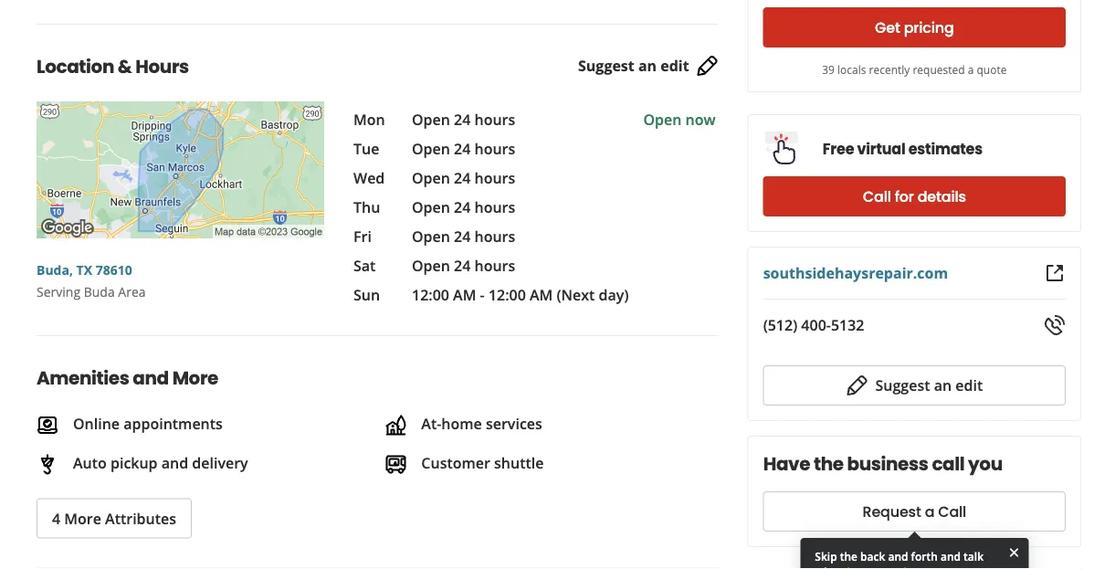 Task type: vqa. For each thing, say whether or not it's contained in the screenshot.
Get pricing
yes



Task type: describe. For each thing, give the bounding box(es) containing it.
a inside button
[[925, 502, 935, 522]]

24 external link v2 image
[[1044, 262, 1066, 284]]

39
[[822, 62, 835, 77]]

amenities and more
[[37, 366, 218, 391]]

(512)
[[763, 315, 798, 335]]

open for tue
[[412, 139, 450, 159]]

customer
[[421, 453, 490, 473]]

(next
[[557, 285, 595, 305]]

get pricing
[[875, 17, 954, 38]]

24 pencil v2 image
[[697, 55, 719, 77]]

attributes
[[105, 509, 176, 529]]

open for thu
[[412, 198, 450, 217]]

skip the back and forth and talk when it's convenient
[[815, 549, 984, 569]]

hours for tue
[[475, 139, 515, 159]]

open 24 hours for mon
[[412, 110, 515, 130]]

talk
[[964, 549, 984, 564]]

open for sat
[[412, 256, 450, 276]]

wed
[[354, 169, 385, 188]]

details
[[918, 186, 966, 207]]

delivery
[[192, 453, 248, 473]]

4 more attributes button
[[37, 499, 192, 539]]

close image
[[1007, 544, 1022, 560]]

39 locals recently requested a quote
[[822, 62, 1007, 77]]

auto
[[73, 453, 107, 473]]

buda
[[84, 283, 115, 301]]

amenities and more element
[[7, 336, 733, 539]]

business
[[847, 451, 929, 477]]

location & hours
[[37, 54, 189, 80]]

24 phone v2 image
[[1044, 314, 1066, 336]]

edit inside location & hours element
[[661, 56, 689, 76]]

and up online appointments
[[133, 366, 169, 391]]

when
[[815, 564, 844, 569]]

suggest an edit inside suggest an edit link
[[578, 56, 689, 76]]

open 24 hours for sat
[[412, 256, 515, 276]]

serving
[[37, 283, 80, 301]]

0 vertical spatial call
[[863, 186, 891, 207]]

2 12:00 from the left
[[489, 285, 526, 305]]

more inside dropdown button
[[64, 509, 101, 529]]

get
[[875, 17, 900, 38]]

for
[[895, 186, 914, 207]]

suggest inside location & hours element
[[578, 56, 635, 76]]

the for skip
[[840, 549, 858, 564]]

shuttle
[[494, 453, 544, 473]]

open for wed
[[412, 169, 450, 188]]

and right back on the bottom
[[888, 549, 909, 564]]

24 towing v2 image
[[37, 454, 58, 476]]

12:00 am - 12:00 am (next day)
[[412, 285, 629, 305]]

hours for fri
[[475, 227, 515, 247]]

forth
[[911, 549, 938, 564]]

call for details
[[863, 186, 966, 207]]

mon
[[354, 110, 385, 130]]

suggest an edit link
[[578, 55, 719, 77]]

hours for mon
[[475, 110, 515, 130]]

auto pickup and delivery
[[73, 453, 248, 473]]

and left talk
[[941, 549, 961, 564]]

24 customer shuttle v2 image
[[385, 454, 407, 476]]

open 24 hours for wed
[[412, 169, 515, 188]]

southsidehaysrepair.com
[[763, 263, 948, 283]]

sun
[[354, 285, 380, 305]]

services
[[486, 414, 542, 434]]

thu
[[354, 198, 380, 217]]

location & hours element
[[7, 24, 760, 306]]

and down the appointments
[[161, 453, 188, 473]]

hours for thu
[[475, 198, 515, 217]]

78610
[[96, 261, 132, 279]]

southsidehaysrepair.com link
[[763, 263, 948, 283]]

24 for mon
[[454, 110, 471, 130]]

at-
[[421, 414, 442, 434]]

buda, tx 78610 serving buda area
[[37, 261, 146, 301]]

request a call button
[[763, 491, 1066, 532]]

call for details button
[[763, 176, 1066, 217]]

day)
[[599, 285, 629, 305]]

now
[[686, 110, 716, 130]]



Task type: locate. For each thing, give the bounding box(es) containing it.
locals
[[838, 62, 866, 77]]

tx
[[76, 261, 92, 279]]

1 horizontal spatial am
[[530, 285, 553, 305]]

open right mon
[[412, 110, 450, 130]]

an left 24 pencil v2 image
[[638, 56, 657, 76]]

5132
[[831, 315, 865, 335]]

suggest an edit
[[578, 56, 689, 76], [876, 375, 983, 395]]

0 horizontal spatial suggest an edit
[[578, 56, 689, 76]]

more
[[172, 366, 218, 391], [64, 509, 101, 529]]

3 open 24 hours from the top
[[412, 169, 515, 188]]

2 am from the left
[[530, 285, 553, 305]]

a right request
[[925, 502, 935, 522]]

2 hours from the top
[[475, 139, 515, 159]]

1 horizontal spatial 12:00
[[489, 285, 526, 305]]

recently
[[869, 62, 910, 77]]

appointments
[[124, 414, 223, 434]]

6 24 from the top
[[454, 256, 471, 276]]

1 hours from the top
[[475, 110, 515, 130]]

2 open 24 hours from the top
[[412, 139, 515, 159]]

an inside location & hours element
[[638, 56, 657, 76]]

2 24 from the top
[[454, 139, 471, 159]]

0 vertical spatial suggest
[[578, 56, 635, 76]]

5 24 from the top
[[454, 227, 471, 247]]

1 vertical spatial edit
[[956, 375, 983, 395]]

400-
[[801, 315, 831, 335]]

24 for wed
[[454, 169, 471, 188]]

open 24 hours for fri
[[412, 227, 515, 247]]

home
[[442, 414, 482, 434]]

a
[[968, 62, 974, 77], [925, 502, 935, 522]]

6 open 24 hours from the top
[[412, 256, 515, 276]]

buda,
[[37, 261, 73, 279]]

sat
[[354, 256, 376, 276]]

1 horizontal spatial suggest
[[876, 375, 930, 395]]

am
[[453, 285, 476, 305], [530, 285, 553, 305]]

1 horizontal spatial suggest an edit
[[876, 375, 983, 395]]

the right skip
[[840, 549, 858, 564]]

have
[[763, 451, 810, 477]]

buda, tx 78610 link
[[37, 261, 132, 279]]

open right the 'wed'
[[412, 169, 450, 188]]

0 horizontal spatial am
[[453, 285, 476, 305]]

4 hours from the top
[[475, 198, 515, 217]]

24 pencil v2 image
[[846, 375, 868, 396]]

3 24 from the top
[[454, 169, 471, 188]]

0 horizontal spatial a
[[925, 502, 935, 522]]

it's
[[847, 564, 863, 569]]

fri
[[354, 227, 372, 247]]

at-home services
[[421, 414, 542, 434]]

the
[[814, 451, 844, 477], [840, 549, 858, 564]]

open now
[[644, 110, 716, 130]]

call
[[932, 451, 965, 477]]

hours
[[475, 110, 515, 130], [475, 139, 515, 159], [475, 169, 515, 188], [475, 198, 515, 217], [475, 227, 515, 247], [475, 256, 515, 276]]

call
[[863, 186, 891, 207], [938, 502, 967, 522]]

1 vertical spatial the
[[840, 549, 858, 564]]

1 horizontal spatial an
[[934, 375, 952, 395]]

0 vertical spatial edit
[[661, 56, 689, 76]]

1 horizontal spatial more
[[172, 366, 218, 391]]

12:00 right "-"
[[489, 285, 526, 305]]

1 vertical spatial suggest
[[876, 375, 930, 395]]

open 24 hours
[[412, 110, 515, 130], [412, 139, 515, 159], [412, 169, 515, 188], [412, 198, 515, 217], [412, 227, 515, 247], [412, 256, 515, 276]]

edit left 24 pencil v2 image
[[661, 56, 689, 76]]

more up the appointments
[[172, 366, 218, 391]]

4 more attributes
[[52, 509, 176, 529]]

0 horizontal spatial 12:00
[[412, 285, 449, 305]]

5 hours from the top
[[475, 227, 515, 247]]

customer shuttle
[[421, 453, 544, 473]]

24 online appointments v2 image
[[37, 415, 58, 437]]

suggest an edit button
[[763, 365, 1066, 406]]

call down call
[[938, 502, 967, 522]]

back
[[861, 549, 886, 564]]

open right tue
[[412, 139, 450, 159]]

you
[[968, 451, 1003, 477]]

suggest an edit inside suggest an edit button
[[876, 375, 983, 395]]

suggest an edit up open now
[[578, 56, 689, 76]]

0 horizontal spatial an
[[638, 56, 657, 76]]

more right 4
[[64, 509, 101, 529]]

0 horizontal spatial edit
[[661, 56, 689, 76]]

requested
[[913, 62, 965, 77]]

1 horizontal spatial a
[[968, 62, 974, 77]]

pricing
[[904, 17, 954, 38]]

(512) 400-5132
[[763, 315, 865, 335]]

hours for sat
[[475, 256, 515, 276]]

suggest
[[578, 56, 635, 76], [876, 375, 930, 395]]

open
[[412, 110, 450, 130], [644, 110, 682, 130], [412, 139, 450, 159], [412, 169, 450, 188], [412, 198, 450, 217], [412, 227, 450, 247], [412, 256, 450, 276]]

and
[[133, 366, 169, 391], [161, 453, 188, 473], [888, 549, 909, 564], [941, 549, 961, 564]]

1 vertical spatial a
[[925, 502, 935, 522]]

0 vertical spatial the
[[814, 451, 844, 477]]

open for fri
[[412, 227, 450, 247]]

an inside button
[[934, 375, 952, 395]]

0 horizontal spatial call
[[863, 186, 891, 207]]

skip
[[815, 549, 837, 564]]

1 am from the left
[[453, 285, 476, 305]]

24 at home services v2 image
[[385, 415, 407, 437]]

map image
[[37, 102, 324, 239]]

an up call
[[934, 375, 952, 395]]

pickup
[[110, 453, 158, 473]]

suggest an edit right 24 pencil v2 icon at the bottom right of page
[[876, 375, 983, 395]]

0 horizontal spatial more
[[64, 509, 101, 529]]

amenities
[[37, 366, 129, 391]]

1 vertical spatial an
[[934, 375, 952, 395]]

free virtual estimates
[[823, 139, 983, 159]]

the right have on the bottom right of page
[[814, 451, 844, 477]]

3 hours from the top
[[475, 169, 515, 188]]

1 horizontal spatial call
[[938, 502, 967, 522]]

location
[[37, 54, 114, 80]]

get pricing button
[[763, 7, 1066, 48]]

virtual
[[857, 139, 906, 159]]

a left the quote
[[968, 62, 974, 77]]

request a call
[[863, 502, 967, 522]]

an
[[638, 56, 657, 76], [934, 375, 952, 395]]

1 12:00 from the left
[[412, 285, 449, 305]]

&
[[118, 54, 132, 80]]

free
[[823, 139, 854, 159]]

0 horizontal spatial suggest
[[578, 56, 635, 76]]

online appointments
[[73, 414, 223, 434]]

open right sat
[[412, 256, 450, 276]]

24 for thu
[[454, 198, 471, 217]]

the inside skip the back and forth and talk when it's convenient
[[840, 549, 858, 564]]

6 hours from the top
[[475, 256, 515, 276]]

suggest inside button
[[876, 375, 930, 395]]

edit inside button
[[956, 375, 983, 395]]

4 24 from the top
[[454, 198, 471, 217]]

am left the (next
[[530, 285, 553, 305]]

have the business call you
[[763, 451, 1003, 477]]

-
[[480, 285, 485, 305]]

0 vertical spatial a
[[968, 62, 974, 77]]

open for mon
[[412, 110, 450, 130]]

quote
[[977, 62, 1007, 77]]

edit up you
[[956, 375, 983, 395]]

call left for
[[863, 186, 891, 207]]

estimates
[[909, 139, 983, 159]]

5 open 24 hours from the top
[[412, 227, 515, 247]]

hours for wed
[[475, 169, 515, 188]]

24 for fri
[[454, 227, 471, 247]]

4
[[52, 509, 60, 529]]

open 24 hours for thu
[[412, 198, 515, 217]]

0 vertical spatial more
[[172, 366, 218, 391]]

24 for tue
[[454, 139, 471, 159]]

1 open 24 hours from the top
[[412, 110, 515, 130]]

the for have
[[814, 451, 844, 477]]

online
[[73, 414, 120, 434]]

4 open 24 hours from the top
[[412, 198, 515, 217]]

tue
[[354, 139, 380, 159]]

edit
[[661, 56, 689, 76], [956, 375, 983, 395]]

12:00
[[412, 285, 449, 305], [489, 285, 526, 305]]

24 for sat
[[454, 256, 471, 276]]

1 vertical spatial suggest an edit
[[876, 375, 983, 395]]

1 24 from the top
[[454, 110, 471, 130]]

1 horizontal spatial edit
[[956, 375, 983, 395]]

open left now
[[644, 110, 682, 130]]

open right fri
[[412, 227, 450, 247]]

am left "-"
[[453, 285, 476, 305]]

1 vertical spatial call
[[938, 502, 967, 522]]

open 24 hours for tue
[[412, 139, 515, 159]]

share your experience element
[[37, 568, 719, 569]]

24
[[454, 110, 471, 130], [454, 139, 471, 159], [454, 169, 471, 188], [454, 198, 471, 217], [454, 227, 471, 247], [454, 256, 471, 276]]

request
[[863, 502, 921, 522]]

0 vertical spatial suggest an edit
[[578, 56, 689, 76]]

open right thu
[[412, 198, 450, 217]]

convenient
[[865, 564, 924, 569]]

12:00 left "-"
[[412, 285, 449, 305]]

1 vertical spatial more
[[64, 509, 101, 529]]

area
[[118, 283, 146, 301]]

hours
[[135, 54, 189, 80]]

0 vertical spatial an
[[638, 56, 657, 76]]



